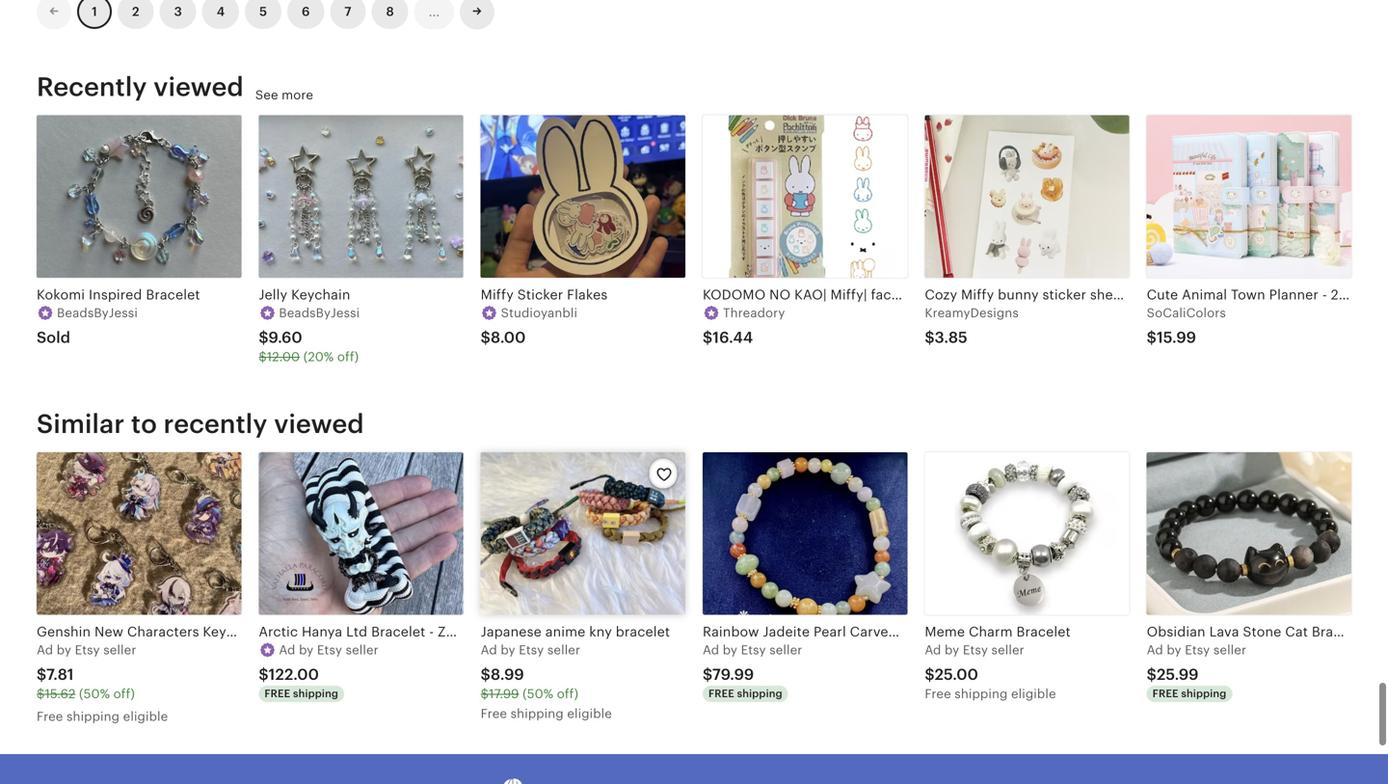 Task type: describe. For each thing, give the bounding box(es) containing it.
jelly keychain image
[[259, 115, 464, 278]]

5 link
[[245, 0, 282, 29]]

$ 16.44
[[703, 329, 754, 346]]

15.99
[[1157, 329, 1197, 346]]

free inside a d b y etsy seller $ 25.99 free shipping
[[1153, 688, 1179, 700]]

b inside rainbow jadeite pearl carved star beaded bracelet a d b y etsy seller $ 79.99 free shipping
[[723, 643, 731, 657]]

a inside japanese anime kny bracelet a d b y etsy seller $ 8.99 $ 17.99 (50% off) free shipping eligible
[[481, 643, 490, 657]]

keychains
[[203, 624, 269, 640]]

$ 122.00 free shipping
[[259, 666, 339, 700]]

d inside rainbow jadeite pearl carved star beaded bracelet a d b y etsy seller $ 79.99 free shipping
[[712, 643, 720, 657]]

(20%
[[304, 350, 334, 364]]

7 link
[[330, 0, 366, 29]]

to
[[131, 409, 157, 439]]

seller inside a d b y etsy seller $ 25.99 free shipping
[[1214, 643, 1247, 657]]

miffy sticker flakes
[[481, 287, 608, 303]]

more
[[282, 88, 314, 102]]

japanese
[[481, 624, 542, 640]]

bracelet inside rainbow jadeite pearl carved star beaded bracelet a d b y etsy seller $ 79.99 free shipping
[[985, 624, 1040, 640]]

2 seller from the left
[[346, 643, 379, 657]]

similar to recently viewed
[[37, 409, 364, 439]]

cozy miffy bunny sticker sheet - deco stickers, korean stationery, polco deco, journaling , penpal, planner stickers, phone stickers image
[[925, 115, 1130, 278]]

bracelet inside meme charm bracelet a d b y etsy seller $ 25.00 free shipping eligible
[[1017, 624, 1071, 640]]

seller inside meme charm bracelet a d b y etsy seller $ 25.00 free shipping eligible
[[992, 643, 1025, 657]]

charm
[[969, 624, 1013, 640]]

recently
[[164, 409, 268, 439]]

16.44
[[713, 329, 754, 346]]

6 link
[[287, 0, 324, 29]]

similar
[[37, 409, 125, 439]]

rainbow jadeite pearl carved star beaded bracelet a d b y etsy seller $ 79.99 free shipping
[[703, 624, 1040, 700]]

8
[[386, 5, 394, 19]]

a inside rainbow jadeite pearl carved star beaded bracelet a d b y etsy seller $ 79.99 free shipping
[[703, 643, 712, 657]]

bracelet right inspired
[[146, 287, 200, 303]]

b inside meme charm bracelet a d b y etsy seller $ 25.00 free shipping eligible
[[945, 643, 953, 657]]

free inside $ 122.00 free shipping
[[265, 688, 291, 700]]

$ inside a d b y etsy seller $ 25.99 free shipping
[[1147, 666, 1157, 683]]

recently viewed
[[37, 72, 244, 102]]

shipping inside genshin  new characters keychains a d b y etsy seller $ 7.81 $ 15.62 (50% off) free shipping eligible
[[67, 709, 120, 724]]

seller inside genshin  new characters keychains a d b y etsy seller $ 7.81 $ 15.62 (50% off) free shipping eligible
[[103, 643, 136, 657]]

a d b y etsy seller $ 25.99 free shipping
[[1147, 643, 1247, 700]]

jadeite
[[763, 624, 810, 640]]

y inside a d b y etsy seller $ 25.99 free shipping
[[1175, 643, 1182, 657]]

d inside genshin  new characters keychains a d b y etsy seller $ 7.81 $ 15.62 (50% off) free shipping eligible
[[45, 643, 53, 657]]

meme charm bracelet image
[[925, 452, 1130, 615]]

$ inside rainbow jadeite pearl carved star beaded bracelet a d b y etsy seller $ 79.99 free shipping
[[703, 666, 713, 683]]

see more link
[[255, 86, 314, 104]]

pearl
[[814, 624, 847, 640]]

shipping inside $ 122.00 free shipping
[[293, 688, 339, 700]]

-
[[429, 624, 434, 640]]

kokomi
[[37, 287, 85, 303]]

miffy sticker flakes image
[[481, 115, 686, 278]]

eligible inside meme charm bracelet a d b y etsy seller $ 25.00 free shipping eligible
[[1012, 687, 1057, 701]]

hanya
[[302, 624, 343, 640]]

beadsbyjessi for inspired
[[57, 306, 138, 320]]

off) for 8.99
[[557, 687, 579, 701]]

a d b y etsy seller
[[279, 643, 379, 657]]

free for 7.81
[[37, 709, 63, 724]]

25.00
[[935, 666, 979, 683]]

kreamydesigns
[[925, 306, 1019, 320]]

1
[[92, 5, 97, 19]]

25.99
[[1157, 666, 1199, 683]]

(50% for 7.81
[[79, 687, 110, 701]]

8.00
[[491, 329, 526, 346]]

bracelet left -
[[371, 624, 426, 640]]

y inside meme charm bracelet a d b y etsy seller $ 25.00 free shipping eligible
[[953, 643, 960, 657]]

8.99
[[491, 666, 525, 683]]

kreamydesigns $ 3.85
[[925, 306, 1019, 346]]

socalicolors
[[1147, 306, 1227, 320]]

2 a from the left
[[279, 643, 288, 657]]

$ inside kreamydesigns $ 3.85
[[925, 329, 935, 346]]

etsy inside japanese anime kny bracelet a d b y etsy seller $ 8.99 $ 17.99 (50% off) free shipping eligible
[[519, 643, 544, 657]]

3.85
[[935, 329, 968, 346]]

2 b from the left
[[299, 643, 307, 657]]

meme
[[925, 624, 966, 640]]

carved
[[850, 624, 898, 640]]

122.00
[[269, 666, 319, 683]]

2
[[132, 5, 139, 19]]

7
[[345, 5, 352, 19]]

$ 8.00
[[481, 329, 526, 346]]

zv23x11xv4
[[438, 624, 519, 640]]

eligible for 8.99
[[567, 707, 612, 721]]

rainbow jadeite pearl carved star beaded bracelet image
[[703, 452, 908, 615]]

genshin  new characters keychains a d b y etsy seller $ 7.81 $ 15.62 (50% off) free shipping eligible
[[37, 624, 269, 724]]

arctic hanya ltd bracelet - zv23x11xv4
[[259, 624, 519, 640]]

anime
[[546, 624, 586, 640]]

sticker
[[518, 287, 564, 303]]

1 link
[[77, 0, 112, 29]]

inspired
[[89, 287, 142, 303]]

shipping inside meme charm bracelet a d b y etsy seller $ 25.00 free shipping eligible
[[955, 687, 1008, 701]]

bracelet
[[616, 624, 670, 640]]

obsidian lava stone cat bracelet, natural obsidian bracelet, cute cat bracelet, cat lover's jewelry, protective obsidian beads image
[[1147, 452, 1352, 615]]



Task type: vqa. For each thing, say whether or not it's contained in the screenshot.
bohogrow
no



Task type: locate. For each thing, give the bounding box(es) containing it.
free
[[265, 688, 291, 700], [709, 688, 735, 700], [1153, 688, 1179, 700]]

viewed left see
[[154, 72, 244, 102]]

kny
[[590, 624, 612, 640]]

2 free from the left
[[709, 688, 735, 700]]

ltd
[[346, 624, 368, 640]]

free down the "25.00" on the right
[[925, 687, 952, 701]]

etsy inside rainbow jadeite pearl carved star beaded bracelet a d b y etsy seller $ 79.99 free shipping
[[741, 643, 766, 657]]

kokomi inspired bracelet
[[37, 287, 200, 303]]

1 free from the left
[[265, 688, 291, 700]]

b inside a d b y etsy seller $ 25.99 free shipping
[[1167, 643, 1176, 657]]

japanese anime kny bracelet image
[[481, 452, 686, 615]]

threadory
[[723, 306, 786, 320]]

shipping down 17.99
[[511, 707, 564, 721]]

beaded
[[932, 624, 982, 640]]

0 horizontal spatial (50%
[[79, 687, 110, 701]]

12.00
[[267, 350, 300, 364]]

0 horizontal spatial viewed
[[154, 72, 244, 102]]

etsy inside genshin  new characters keychains a d b y etsy seller $ 7.81 $ 15.62 (50% off) free shipping eligible
[[75, 643, 100, 657]]

y up the 25.99
[[1175, 643, 1182, 657]]

etsy down hanya
[[317, 643, 342, 657]]

y
[[64, 643, 71, 657], [307, 643, 314, 657], [509, 643, 516, 657], [731, 643, 738, 657], [953, 643, 960, 657], [1175, 643, 1182, 657]]

cute animal town planner - 224 pages a5 magnetic buckle pink notebooks with soft leather cover - journal diy - cute notebooks image
[[1147, 115, 1352, 278]]

etsy up the 25.99
[[1186, 643, 1211, 657]]

1 horizontal spatial viewed
[[274, 409, 364, 439]]

new
[[95, 624, 124, 640]]

beadsbyjessi down inspired
[[57, 306, 138, 320]]

5 a from the left
[[925, 643, 934, 657]]

2 d from the left
[[287, 643, 296, 657]]

$ inside $ 122.00 free shipping
[[259, 666, 269, 683]]

d inside meme charm bracelet a d b y etsy seller $ 25.00 free shipping eligible
[[934, 643, 942, 657]]

4 d from the left
[[712, 643, 720, 657]]

y down hanya
[[307, 643, 314, 657]]

bracelet
[[146, 287, 200, 303], [371, 624, 426, 640], [985, 624, 1040, 640], [1017, 624, 1071, 640]]

etsy down new
[[75, 643, 100, 657]]

b inside genshin  new characters keychains a d b y etsy seller $ 7.81 $ 15.62 (50% off) free shipping eligible
[[57, 643, 65, 657]]

bracelet right charm on the bottom
[[1017, 624, 1071, 640]]

free inside meme charm bracelet a d b y etsy seller $ 25.00 free shipping eligible
[[925, 687, 952, 701]]

etsy
[[75, 643, 100, 657], [317, 643, 342, 657], [519, 643, 544, 657], [741, 643, 766, 657], [963, 643, 989, 657], [1186, 643, 1211, 657]]

b up 122.00
[[299, 643, 307, 657]]

2 (50% from the left
[[523, 687, 554, 701]]

free inside genshin  new characters keychains a d b y etsy seller $ 7.81 $ 15.62 (50% off) free shipping eligible
[[37, 709, 63, 724]]

eligible down kny
[[567, 707, 612, 721]]

kokomi inspired bracelet image
[[37, 115, 241, 278]]

y inside japanese anime kny bracelet a d b y etsy seller $ 8.99 $ 17.99 (50% off) free shipping eligible
[[509, 643, 516, 657]]

1 horizontal spatial (50%
[[523, 687, 554, 701]]

6 a from the left
[[1147, 643, 1156, 657]]

etsy down japanese
[[519, 643, 544, 657]]

a inside meme charm bracelet a d b y etsy seller $ 25.00 free shipping eligible
[[925, 643, 934, 657]]

b inside japanese anime kny bracelet a d b y etsy seller $ 8.99 $ 17.99 (50% off) free shipping eligible
[[501, 643, 509, 657]]

off)
[[338, 350, 359, 364], [113, 687, 135, 701], [557, 687, 579, 701]]

y down the rainbow
[[731, 643, 738, 657]]

8 link
[[372, 0, 409, 29]]

1 horizontal spatial free
[[709, 688, 735, 700]]

0 horizontal spatial beadsbyjessi
[[57, 306, 138, 320]]

d inside a d b y etsy seller $ 25.99 free shipping
[[1156, 643, 1164, 657]]

seller
[[103, 643, 136, 657], [346, 643, 379, 657], [548, 643, 581, 657], [770, 643, 803, 657], [992, 643, 1025, 657], [1214, 643, 1247, 657]]

y inside rainbow jadeite pearl carved star beaded bracelet a d b y etsy seller $ 79.99 free shipping
[[731, 643, 738, 657]]

shipping down 122.00
[[293, 688, 339, 700]]

1 beadsbyjessi from the left
[[57, 306, 138, 320]]

1 vertical spatial viewed
[[274, 409, 364, 439]]

free down the 25.99
[[1153, 688, 1179, 700]]

shipping down the 25.99
[[1182, 688, 1227, 700]]

5 etsy from the left
[[963, 643, 989, 657]]

eligible inside japanese anime kny bracelet a d b y etsy seller $ 8.99 $ 17.99 (50% off) free shipping eligible
[[567, 707, 612, 721]]

5 y from the left
[[953, 643, 960, 657]]

2 horizontal spatial free
[[1153, 688, 1179, 700]]

0 horizontal spatial off)
[[113, 687, 135, 701]]

a inside a d b y etsy seller $ 25.99 free shipping
[[1147, 643, 1156, 657]]

d inside japanese anime kny bracelet a d b y etsy seller $ 8.99 $ 17.99 (50% off) free shipping eligible
[[489, 643, 498, 657]]

1 horizontal spatial eligible
[[567, 707, 612, 721]]

flakes
[[567, 287, 608, 303]]

socalicolors $ 15.99
[[1147, 306, 1227, 346]]

...
[[429, 5, 440, 19]]

2 horizontal spatial eligible
[[1012, 687, 1057, 701]]

off) down anime
[[557, 687, 579, 701]]

6 seller from the left
[[1214, 643, 1247, 657]]

$ 9.60 $ 12.00 (20% off)
[[259, 329, 359, 364]]

free down 17.99
[[481, 707, 507, 721]]

3 etsy from the left
[[519, 643, 544, 657]]

d up the 25.99
[[1156, 643, 1164, 657]]

b down genshin
[[57, 643, 65, 657]]

2 horizontal spatial free
[[925, 687, 952, 701]]

eligible down charm on the bottom
[[1012, 687, 1057, 701]]

0 horizontal spatial free
[[265, 688, 291, 700]]

arctic
[[259, 624, 298, 640]]

recently
[[37, 72, 147, 102]]

3 d from the left
[[489, 643, 498, 657]]

free down 79.99
[[709, 688, 735, 700]]

a
[[37, 643, 45, 657], [279, 643, 288, 657], [481, 643, 490, 657], [703, 643, 712, 657], [925, 643, 934, 657], [1147, 643, 1156, 657]]

1 horizontal spatial beadsbyjessi
[[279, 306, 360, 320]]

d down the rainbow
[[712, 643, 720, 657]]

b up the 25.99
[[1167, 643, 1176, 657]]

(50% inside japanese anime kny bracelet a d b y etsy seller $ 8.99 $ 17.99 (50% off) free shipping eligible
[[523, 687, 554, 701]]

off) inside $ 9.60 $ 12.00 (20% off)
[[338, 350, 359, 364]]

7.81
[[46, 666, 74, 683]]

b down japanese
[[501, 643, 509, 657]]

sold
[[37, 329, 70, 346]]

shipping
[[955, 687, 1008, 701], [293, 688, 339, 700], [738, 688, 783, 700], [1182, 688, 1227, 700], [511, 707, 564, 721], [67, 709, 120, 724]]

3
[[174, 5, 182, 19]]

eligible down characters
[[123, 709, 168, 724]]

5 d from the left
[[934, 643, 942, 657]]

etsy inside meme charm bracelet a d b y etsy seller $ 25.00 free shipping eligible
[[963, 643, 989, 657]]

9.60
[[269, 329, 303, 346]]

off) inside japanese anime kny bracelet a d b y etsy seller $ 8.99 $ 17.99 (50% off) free shipping eligible
[[557, 687, 579, 701]]

5
[[260, 5, 267, 19]]

a inside genshin  new characters keychains a d b y etsy seller $ 7.81 $ 15.62 (50% off) free shipping eligible
[[37, 643, 45, 657]]

miffy
[[481, 287, 514, 303]]

79.99
[[713, 666, 755, 683]]

2 y from the left
[[307, 643, 314, 657]]

arctic hanya ltd bracelet - zv23x11xv4 image
[[259, 452, 464, 615]]

beadsbyjessi for keychain
[[279, 306, 360, 320]]

japanese anime kny bracelet a d b y etsy seller $ 8.99 $ 17.99 (50% off) free shipping eligible
[[481, 624, 670, 721]]

6 y from the left
[[1175, 643, 1182, 657]]

6 d from the left
[[1156, 643, 1164, 657]]

free
[[925, 687, 952, 701], [481, 707, 507, 721], [37, 709, 63, 724]]

shipping down 15.62
[[67, 709, 120, 724]]

3 free from the left
[[1153, 688, 1179, 700]]

(50%
[[79, 687, 110, 701], [523, 687, 554, 701]]

viewed down (20% on the left top
[[274, 409, 364, 439]]

1 b from the left
[[57, 643, 65, 657]]

beadsbyjessi
[[57, 306, 138, 320], [279, 306, 360, 320]]

4 a from the left
[[703, 643, 712, 657]]

0 horizontal spatial eligible
[[123, 709, 168, 724]]

beadsbyjessi down keychain
[[279, 306, 360, 320]]

d down the zv23x11xv4
[[489, 643, 498, 657]]

studioyanbli
[[501, 306, 578, 320]]

rainbow
[[703, 624, 760, 640]]

shipping inside a d b y etsy seller $ 25.99 free shipping
[[1182, 688, 1227, 700]]

0 horizontal spatial free
[[37, 709, 63, 724]]

1 etsy from the left
[[75, 643, 100, 657]]

etsy inside a d b y etsy seller $ 25.99 free shipping
[[1186, 643, 1211, 657]]

1 a from the left
[[37, 643, 45, 657]]

off) down new
[[113, 687, 135, 701]]

(50% right 17.99
[[523, 687, 554, 701]]

6
[[302, 5, 310, 19]]

free inside rainbow jadeite pearl carved star beaded bracelet a d b y etsy seller $ 79.99 free shipping
[[709, 688, 735, 700]]

d down meme
[[934, 643, 942, 657]]

(50% right 15.62
[[79, 687, 110, 701]]

off) inside genshin  new characters keychains a d b y etsy seller $ 7.81 $ 15.62 (50% off) free shipping eligible
[[113, 687, 135, 701]]

6 b from the left
[[1167, 643, 1176, 657]]

4 link
[[202, 0, 239, 29]]

17.99
[[489, 687, 519, 701]]

3 seller from the left
[[548, 643, 581, 657]]

d down genshin
[[45, 643, 53, 657]]

2 link
[[118, 0, 154, 29]]

b
[[57, 643, 65, 657], [299, 643, 307, 657], [501, 643, 509, 657], [723, 643, 731, 657], [945, 643, 953, 657], [1167, 643, 1176, 657]]

b down meme
[[945, 643, 953, 657]]

15.62
[[45, 687, 76, 701]]

4 y from the left
[[731, 643, 738, 657]]

... button
[[414, 0, 454, 29]]

2 etsy from the left
[[317, 643, 342, 657]]

genshin
[[37, 624, 91, 640]]

5 seller from the left
[[992, 643, 1025, 657]]

4
[[217, 5, 225, 19]]

shipping down the "25.00" on the right
[[955, 687, 1008, 701]]

1 seller from the left
[[103, 643, 136, 657]]

4 seller from the left
[[770, 643, 803, 657]]

genshin  new characters keychains image
[[37, 452, 241, 615]]

kodomo no kao| miffy| face| pochitto6| button| penetration stamp image
[[703, 115, 908, 278]]

etsy down the rainbow
[[741, 643, 766, 657]]

eligible for 7.81
[[123, 709, 168, 724]]

d
[[45, 643, 53, 657], [287, 643, 296, 657], [489, 643, 498, 657], [712, 643, 720, 657], [934, 643, 942, 657], [1156, 643, 1164, 657]]

free inside japanese anime kny bracelet a d b y etsy seller $ 8.99 $ 17.99 (50% off) free shipping eligible
[[481, 707, 507, 721]]

d down arctic
[[287, 643, 296, 657]]

shipping inside rainbow jadeite pearl carved star beaded bracelet a d b y etsy seller $ 79.99 free shipping
[[738, 688, 783, 700]]

b down the rainbow
[[723, 643, 731, 657]]

y down japanese
[[509, 643, 516, 657]]

seller inside rainbow jadeite pearl carved star beaded bracelet a d b y etsy seller $ 79.99 free shipping
[[770, 643, 803, 657]]

see
[[255, 88, 278, 102]]

(50% inside genshin  new characters keychains a d b y etsy seller $ 7.81 $ 15.62 (50% off) free shipping eligible
[[79, 687, 110, 701]]

4 etsy from the left
[[741, 643, 766, 657]]

3 a from the left
[[481, 643, 490, 657]]

$ inside meme charm bracelet a d b y etsy seller $ 25.00 free shipping eligible
[[925, 666, 935, 683]]

y inside genshin  new characters keychains a d b y etsy seller $ 7.81 $ 15.62 (50% off) free shipping eligible
[[64, 643, 71, 657]]

eligible inside genshin  new characters keychains a d b y etsy seller $ 7.81 $ 15.62 (50% off) free shipping eligible
[[123, 709, 168, 724]]

y down genshin
[[64, 643, 71, 657]]

2 beadsbyjessi from the left
[[279, 306, 360, 320]]

3 y from the left
[[509, 643, 516, 657]]

3 link
[[160, 0, 196, 29]]

characters
[[127, 624, 199, 640]]

free down 15.62
[[37, 709, 63, 724]]

etsy down charm on the bottom
[[963, 643, 989, 657]]

off) for 7.81
[[113, 687, 135, 701]]

star
[[901, 624, 928, 640]]

bracelet right beaded
[[985, 624, 1040, 640]]

1 y from the left
[[64, 643, 71, 657]]

free for 8.99
[[481, 707, 507, 721]]

1 horizontal spatial off)
[[338, 350, 359, 364]]

4 b from the left
[[723, 643, 731, 657]]

1 d from the left
[[45, 643, 53, 657]]

shipping inside japanese anime kny bracelet a d b y etsy seller $ 8.99 $ 17.99 (50% off) free shipping eligible
[[511, 707, 564, 721]]

(50% for 8.99
[[523, 687, 554, 701]]

2 horizontal spatial off)
[[557, 687, 579, 701]]

keychain
[[291, 287, 351, 303]]

$
[[259, 329, 269, 346], [481, 329, 491, 346], [703, 329, 713, 346], [925, 329, 935, 346], [1147, 329, 1157, 346], [259, 350, 267, 364], [37, 666, 46, 683], [259, 666, 269, 683], [481, 666, 491, 683], [703, 666, 713, 683], [925, 666, 935, 683], [1147, 666, 1157, 683], [37, 687, 45, 701], [481, 687, 489, 701]]

$ inside socalicolors $ 15.99
[[1147, 329, 1157, 346]]

shipping down 79.99
[[738, 688, 783, 700]]

jelly keychain
[[259, 287, 351, 303]]

seller inside japanese anime kny bracelet a d b y etsy seller $ 8.99 $ 17.99 (50% off) free shipping eligible
[[548, 643, 581, 657]]

1 horizontal spatial free
[[481, 707, 507, 721]]

3 b from the left
[[501, 643, 509, 657]]

off) right (20% on the left top
[[338, 350, 359, 364]]

y down beaded
[[953, 643, 960, 657]]

free down 122.00
[[265, 688, 291, 700]]

jelly
[[259, 287, 288, 303]]

see more
[[255, 88, 314, 102]]

1 (50% from the left
[[79, 687, 110, 701]]

0 vertical spatial viewed
[[154, 72, 244, 102]]

viewed
[[154, 72, 244, 102], [274, 409, 364, 439]]

6 etsy from the left
[[1186, 643, 1211, 657]]

meme charm bracelet a d b y etsy seller $ 25.00 free shipping eligible
[[925, 624, 1071, 701]]

5 b from the left
[[945, 643, 953, 657]]



